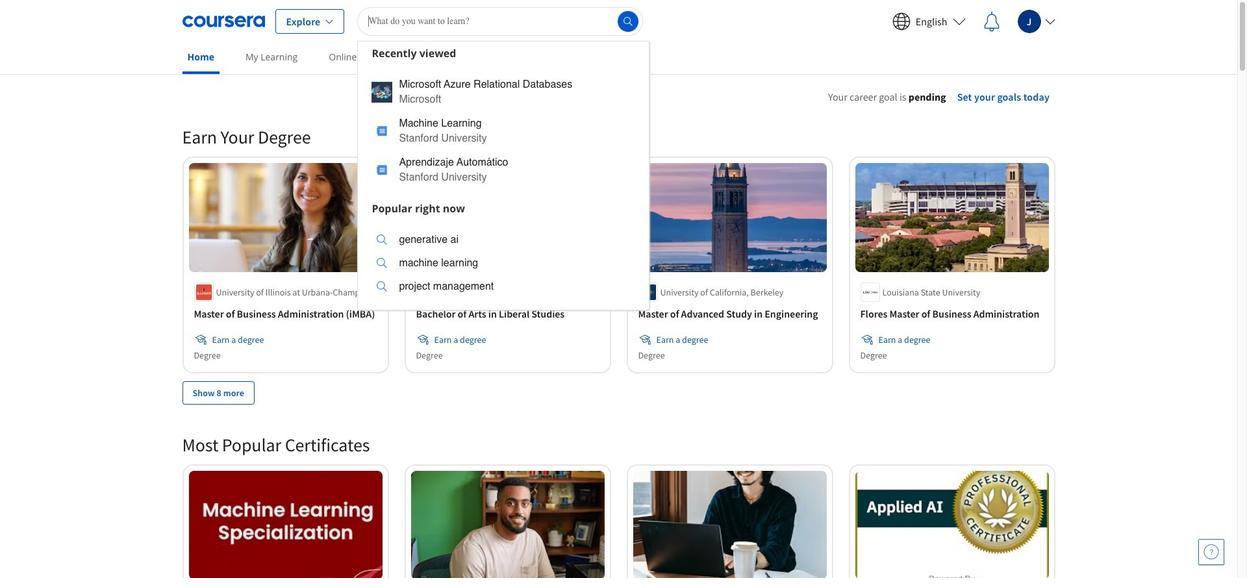 Task type: vqa. For each thing, say whether or not it's contained in the screenshot.
Most Popular Certificates Collection element in the bottom of the page
yes



Task type: describe. For each thing, give the bounding box(es) containing it.
most popular certificates collection element
[[175, 412, 1064, 578]]

autocomplete results list box
[[358, 41, 650, 310]]

2 list box from the top
[[358, 220, 650, 310]]



Task type: locate. For each thing, give the bounding box(es) containing it.
None search field
[[358, 7, 650, 310]]

list box
[[358, 65, 650, 197], [358, 220, 650, 310]]

What do you want to learn? text field
[[358, 7, 644, 35]]

0 vertical spatial list box
[[358, 65, 650, 197]]

1 vertical spatial list box
[[358, 220, 650, 310]]

earn your degree collection element
[[175, 105, 1064, 425]]

suggestion image image
[[372, 82, 393, 103], [377, 126, 388, 136], [377, 165, 388, 175], [377, 235, 388, 245], [377, 258, 388, 268], [377, 281, 388, 292]]

help center image
[[1204, 545, 1220, 560]]

region
[[774, 107, 1197, 236]]

coursera image
[[182, 11, 265, 32]]

1 list box from the top
[[358, 65, 650, 197]]



